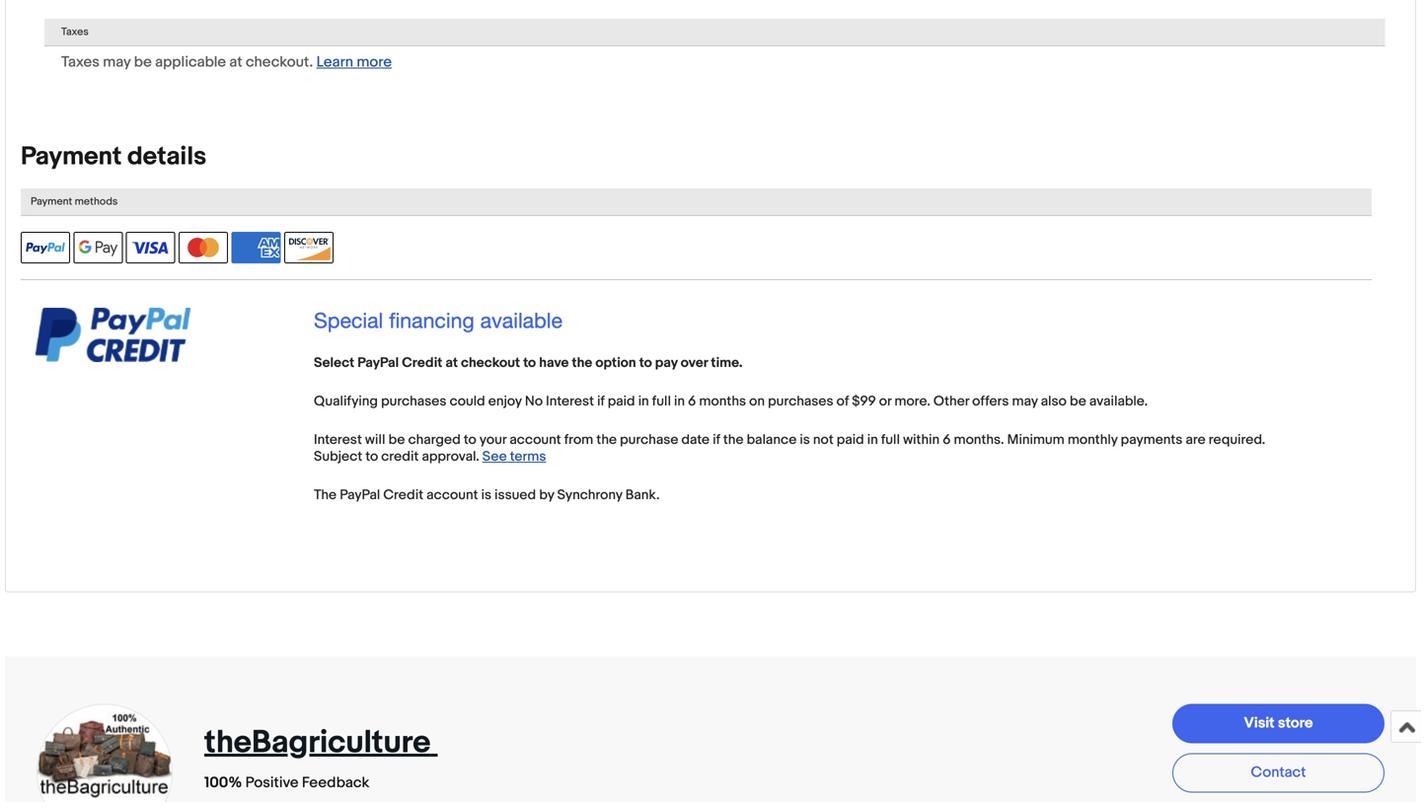 Task type: describe. For each thing, give the bounding box(es) containing it.
credit for account
[[383, 487, 423, 504]]

checkout
[[461, 355, 520, 371]]

1 vertical spatial may
[[1012, 393, 1038, 410]]

pay
[[655, 355, 678, 371]]

balance
[[747, 432, 797, 448]]

0 horizontal spatial is
[[481, 487, 492, 504]]

paid inside interest will be charged to your account from the purchase date if the balance is not paid in full within 6 months. minimum monthly payments are required. subject to credit approval.
[[837, 432, 864, 448]]

required.
[[1209, 432, 1265, 448]]

within
[[903, 432, 940, 448]]

to left credit
[[365, 448, 378, 465]]

taxes for taxes may be applicable at checkout. learn more
[[61, 53, 100, 71]]

date
[[681, 432, 710, 448]]

synchrony
[[557, 487, 622, 504]]

to left have
[[523, 355, 536, 371]]

more
[[357, 53, 392, 71]]

paypal for the
[[340, 487, 380, 504]]

select
[[314, 355, 354, 371]]

payments
[[1121, 432, 1183, 448]]

in inside interest will be charged to your account from the purchase date if the balance is not paid in full within 6 months. minimum monthly payments are required. subject to credit approval.
[[867, 432, 878, 448]]

0 horizontal spatial in
[[638, 393, 649, 410]]

more.
[[895, 393, 930, 410]]

months.
[[954, 432, 1004, 448]]

0 vertical spatial if
[[597, 393, 605, 410]]

visit store link
[[1172, 704, 1385, 743]]

1 horizontal spatial the
[[596, 432, 617, 448]]

applicable
[[155, 53, 226, 71]]

thebagriculture
[[204, 724, 431, 762]]

thebagriculture link
[[204, 724, 438, 762]]

account inside interest will be charged to your account from the purchase date if the balance is not paid in full within 6 months. minimum monthly payments are required. subject to credit approval.
[[510, 432, 561, 448]]

have
[[539, 355, 569, 371]]

payment for payment details
[[21, 141, 122, 172]]

over
[[681, 355, 708, 371]]

by
[[539, 487, 554, 504]]

terms
[[510, 448, 546, 465]]

see terms link
[[482, 448, 546, 465]]

or
[[879, 393, 891, 410]]

also
[[1041, 393, 1067, 410]]

discover image
[[284, 232, 333, 263]]

2 purchases from the left
[[768, 393, 833, 410]]

1 purchases from the left
[[381, 393, 447, 410]]

your
[[480, 432, 506, 448]]

financing
[[389, 308, 474, 332]]

be for taxes may be applicable at checkout. learn more
[[134, 53, 152, 71]]

2 horizontal spatial the
[[723, 432, 744, 448]]

available.
[[1089, 393, 1148, 410]]

checkout.
[[246, 53, 313, 71]]

to left your
[[464, 432, 476, 448]]

enjoy
[[488, 393, 522, 410]]

see terms
[[482, 448, 546, 465]]

special financing available
[[314, 308, 563, 332]]

offers
[[972, 393, 1009, 410]]

1 horizontal spatial at
[[445, 355, 458, 371]]

are
[[1186, 432, 1206, 448]]

monthly
[[1068, 432, 1118, 448]]

other
[[934, 393, 969, 410]]

full inside interest will be charged to your account from the purchase date if the balance is not paid in full within 6 months. minimum monthly payments are required. subject to credit approval.
[[881, 432, 900, 448]]

payment methods
[[31, 195, 118, 208]]

visit
[[1244, 714, 1275, 732]]

qualifying
[[314, 393, 378, 410]]

0 vertical spatial may
[[103, 53, 131, 71]]

details
[[127, 141, 206, 172]]

not
[[813, 432, 834, 448]]

0 horizontal spatial full
[[652, 393, 671, 410]]

1 horizontal spatial in
[[674, 393, 685, 410]]



Task type: vqa. For each thing, say whether or not it's contained in the screenshot.
'DLX'
no



Task type: locate. For each thing, give the bounding box(es) containing it.
taxes for taxes
[[61, 25, 89, 38]]

1 taxes from the top
[[61, 25, 89, 38]]

interest inside interest will be charged to your account from the purchase date if the balance is not paid in full within 6 months. minimum monthly payments are required. subject to credit approval.
[[314, 432, 362, 448]]

store
[[1278, 714, 1313, 732]]

1 horizontal spatial is
[[800, 432, 810, 448]]

of
[[837, 393, 849, 410]]

1 horizontal spatial account
[[510, 432, 561, 448]]

bank.
[[625, 487, 660, 504]]

1 horizontal spatial purchases
[[768, 393, 833, 410]]

credit
[[402, 355, 442, 371], [383, 487, 423, 504]]

feedback
[[302, 774, 369, 792]]

2 horizontal spatial be
[[1070, 393, 1086, 410]]

be
[[134, 53, 152, 71], [1070, 393, 1086, 410], [388, 432, 405, 448]]

available
[[480, 308, 563, 332]]

0 vertical spatial paid
[[608, 393, 635, 410]]

credit down financing
[[402, 355, 442, 371]]

the right the from
[[596, 432, 617, 448]]

0 vertical spatial taxes
[[61, 25, 89, 38]]

0 vertical spatial full
[[652, 393, 671, 410]]

100%
[[204, 774, 242, 792]]

time.
[[711, 355, 743, 371]]

full left the 'within'
[[881, 432, 900, 448]]

1 vertical spatial 6
[[943, 432, 951, 448]]

1 vertical spatial taxes
[[61, 53, 100, 71]]

0 vertical spatial credit
[[402, 355, 442, 371]]

1 horizontal spatial be
[[388, 432, 405, 448]]

interest left will
[[314, 432, 362, 448]]

if
[[597, 393, 605, 410], [713, 432, 720, 448]]

0 horizontal spatial account
[[427, 487, 478, 504]]

0 horizontal spatial the
[[572, 355, 592, 371]]

visa image
[[126, 232, 175, 263]]

is
[[800, 432, 810, 448], [481, 487, 492, 504]]

subject
[[314, 448, 362, 465]]

payment up payment methods
[[21, 141, 122, 172]]

0 vertical spatial at
[[229, 53, 242, 71]]

option
[[595, 355, 636, 371]]

1 horizontal spatial may
[[1012, 393, 1038, 410]]

0 vertical spatial payment
[[21, 141, 122, 172]]

charged
[[408, 432, 461, 448]]

account
[[510, 432, 561, 448], [427, 487, 478, 504]]

if down option
[[597, 393, 605, 410]]

purchases up charged
[[381, 393, 447, 410]]

credit down credit
[[383, 487, 423, 504]]

will
[[365, 432, 385, 448]]

be for interest will be charged to your account from the purchase date if the balance is not paid in full within 6 months. minimum monthly payments are required. subject to credit approval.
[[388, 432, 405, 448]]

paid right the not
[[837, 432, 864, 448]]

1 vertical spatial interest
[[314, 432, 362, 448]]

2 taxes from the top
[[61, 53, 100, 71]]

minimum
[[1007, 432, 1065, 448]]

if inside interest will be charged to your account from the purchase date if the balance is not paid in full within 6 months. minimum monthly payments are required. subject to credit approval.
[[713, 432, 720, 448]]

credit for at
[[402, 355, 442, 371]]

0 horizontal spatial be
[[134, 53, 152, 71]]

american express image
[[231, 232, 281, 263]]

at
[[229, 53, 242, 71], [445, 355, 458, 371]]

0 vertical spatial is
[[800, 432, 810, 448]]

approval.
[[422, 448, 479, 465]]

to left the pay
[[639, 355, 652, 371]]

payment
[[21, 141, 122, 172], [31, 195, 72, 208]]

paypal image
[[21, 232, 70, 263]]

could
[[450, 393, 485, 410]]

1 vertical spatial full
[[881, 432, 900, 448]]

0 vertical spatial be
[[134, 53, 152, 71]]

interest right no
[[546, 393, 594, 410]]

full down the pay
[[652, 393, 671, 410]]

in
[[638, 393, 649, 410], [674, 393, 685, 410], [867, 432, 878, 448]]

from
[[564, 432, 593, 448]]

1 vertical spatial be
[[1070, 393, 1086, 410]]

no
[[525, 393, 543, 410]]

qualifying purchases could enjoy no interest if paid in full in 6 months on purchases of $99 or more. other offers may also be available.
[[314, 393, 1148, 410]]

paypal right select
[[358, 355, 399, 371]]

2 vertical spatial be
[[388, 432, 405, 448]]

the right "date"
[[723, 432, 744, 448]]

purchases
[[381, 393, 447, 410], [768, 393, 833, 410]]

6
[[688, 393, 696, 410], [943, 432, 951, 448]]

google pay image
[[73, 232, 123, 263]]

contact link
[[1172, 753, 1385, 793]]

1 horizontal spatial full
[[881, 432, 900, 448]]

1 horizontal spatial interest
[[546, 393, 594, 410]]

payment details
[[21, 141, 206, 172]]

payment left the "methods"
[[31, 195, 72, 208]]

0 horizontal spatial paid
[[608, 393, 635, 410]]

6 right the 'within'
[[943, 432, 951, 448]]

see
[[482, 448, 507, 465]]

paypal right the
[[340, 487, 380, 504]]

at left checkout.
[[229, 53, 242, 71]]

the
[[314, 487, 337, 504]]

special
[[314, 308, 383, 332]]

learn
[[316, 53, 353, 71]]

paid
[[608, 393, 635, 410], [837, 432, 864, 448]]

1 vertical spatial if
[[713, 432, 720, 448]]

$99
[[852, 393, 876, 410]]

1 horizontal spatial if
[[713, 432, 720, 448]]

0 horizontal spatial purchases
[[381, 393, 447, 410]]

thebagriculture image
[[36, 703, 174, 802]]

paypal for select
[[358, 355, 399, 371]]

paypal
[[358, 355, 399, 371], [340, 487, 380, 504]]

2 horizontal spatial in
[[867, 432, 878, 448]]

at left checkout
[[445, 355, 458, 371]]

interest
[[546, 393, 594, 410], [314, 432, 362, 448]]

master card image
[[179, 232, 228, 263]]

be left applicable
[[134, 53, 152, 71]]

6 inside interest will be charged to your account from the purchase date if the balance is not paid in full within 6 months. minimum monthly payments are required. subject to credit approval.
[[943, 432, 951, 448]]

100% positive feedback
[[204, 774, 369, 792]]

1 vertical spatial paid
[[837, 432, 864, 448]]

the paypal credit account is issued by synchrony bank.
[[314, 487, 660, 504]]

be inside interest will be charged to your account from the purchase date if the balance is not paid in full within 6 months. minimum monthly payments are required. subject to credit approval.
[[388, 432, 405, 448]]

contact
[[1251, 764, 1306, 781]]

select paypal credit at checkout to have the option to pay over time.
[[314, 355, 743, 371]]

0 horizontal spatial if
[[597, 393, 605, 410]]

1 vertical spatial is
[[481, 487, 492, 504]]

taxes
[[61, 25, 89, 38], [61, 53, 100, 71]]

in down $99
[[867, 432, 878, 448]]

1 vertical spatial credit
[[383, 487, 423, 504]]

be right will
[[388, 432, 405, 448]]

account down no
[[510, 432, 561, 448]]

methods
[[75, 195, 118, 208]]

1 vertical spatial account
[[427, 487, 478, 504]]

full
[[652, 393, 671, 410], [881, 432, 900, 448]]

may left applicable
[[103, 53, 131, 71]]

account down approval.
[[427, 487, 478, 504]]

is left the not
[[800, 432, 810, 448]]

on
[[749, 393, 765, 410]]

1 horizontal spatial paid
[[837, 432, 864, 448]]

1 horizontal spatial 6
[[943, 432, 951, 448]]

0 vertical spatial paypal
[[358, 355, 399, 371]]

credit
[[381, 448, 419, 465]]

0 horizontal spatial interest
[[314, 432, 362, 448]]

is left issued
[[481, 487, 492, 504]]

be right also
[[1070, 393, 1086, 410]]

visit store
[[1244, 714, 1313, 732]]

is inside interest will be charged to your account from the purchase date if the balance is not paid in full within 6 months. minimum monthly payments are required. subject to credit approval.
[[800, 432, 810, 448]]

to
[[523, 355, 536, 371], [639, 355, 652, 371], [464, 432, 476, 448], [365, 448, 378, 465]]

learn more link
[[316, 53, 392, 71]]

positive
[[245, 774, 299, 792]]

may left also
[[1012, 393, 1038, 410]]

purchases left of
[[768, 393, 833, 410]]

may
[[103, 53, 131, 71], [1012, 393, 1038, 410]]

interest will be charged to your account from the purchase date if the balance is not paid in full within 6 months. minimum monthly payments are required. subject to credit approval.
[[314, 432, 1265, 465]]

in up purchase
[[638, 393, 649, 410]]

taxes may be applicable at checkout. learn more
[[61, 53, 392, 71]]

paid down option
[[608, 393, 635, 410]]

the right have
[[572, 355, 592, 371]]

months
[[699, 393, 746, 410]]

0 horizontal spatial at
[[229, 53, 242, 71]]

purchase
[[620, 432, 678, 448]]

1 vertical spatial at
[[445, 355, 458, 371]]

1 vertical spatial paypal
[[340, 487, 380, 504]]

payment for payment methods
[[31, 195, 72, 208]]

6 left the months
[[688, 393, 696, 410]]

0 vertical spatial interest
[[546, 393, 594, 410]]

the
[[572, 355, 592, 371], [596, 432, 617, 448], [723, 432, 744, 448]]

1 vertical spatial payment
[[31, 195, 72, 208]]

in down the pay
[[674, 393, 685, 410]]

0 horizontal spatial may
[[103, 53, 131, 71]]

0 horizontal spatial 6
[[688, 393, 696, 410]]

0 vertical spatial account
[[510, 432, 561, 448]]

0 vertical spatial 6
[[688, 393, 696, 410]]

issued
[[495, 487, 536, 504]]

if right "date"
[[713, 432, 720, 448]]



